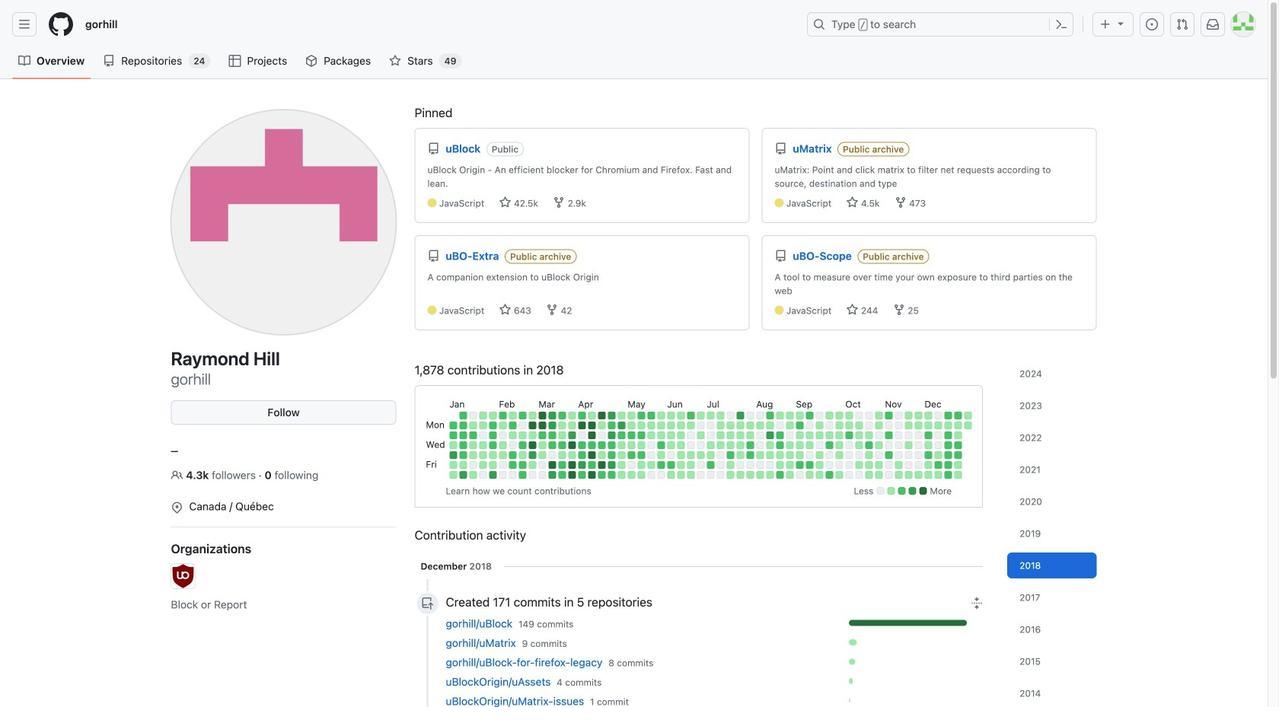 Task type: vqa. For each thing, say whether or not it's contained in the screenshot.
"AQEELAT" link
no



Task type: describe. For each thing, give the bounding box(es) containing it.
people image
[[171, 469, 183, 482]]

@ublockorigin image
[[171, 564, 195, 589]]

git pull request image
[[1176, 18, 1189, 30]]

6% of commits in december were made to gorhill/umatrix image
[[849, 640, 983, 646]]

star image
[[389, 55, 401, 67]]

issue opened image
[[1146, 18, 1158, 30]]

notifications image
[[1207, 18, 1219, 30]]

plus image
[[1100, 18, 1112, 30]]

3% of commits in december were made to ublockorigin/uassets image up 1% of commits in december were made to ublockorigin/umatrix-issues image
[[849, 678, 983, 685]]

stars image
[[846, 196, 859, 209]]

Follow gorhill submit
[[171, 401, 396, 425]]

table image
[[229, 55, 241, 67]]

home location: canada / québec element
[[171, 496, 396, 515]]

forks image
[[546, 304, 558, 316]]

package image
[[306, 55, 318, 67]]



Task type: locate. For each thing, give the bounding box(es) containing it.
88% of commits in december were made to gorhill/ublock image
[[849, 620, 983, 626], [849, 620, 967, 626]]

command palette image
[[1055, 18, 1068, 30]]

1 horizontal spatial repo image
[[775, 143, 787, 155]]

3% of commits in december were made to ublockorigin/uassets image down 5% of commits in december were made to gorhill/ublock-for-firefox-legacy icon
[[849, 678, 853, 685]]

triangle down image
[[1115, 17, 1127, 29]]

1 vertical spatial repo image
[[775, 143, 787, 155]]

repo push image
[[421, 598, 434, 610]]

repo image
[[103, 55, 115, 67], [775, 143, 787, 155]]

cell
[[459, 412, 467, 420], [469, 412, 477, 420], [479, 412, 487, 420], [489, 412, 497, 420], [499, 412, 507, 420], [509, 412, 517, 420], [519, 412, 526, 420], [529, 412, 536, 420], [539, 412, 546, 420], [549, 412, 556, 420], [558, 412, 566, 420], [568, 412, 576, 420], [578, 412, 586, 420], [588, 412, 596, 420], [598, 412, 606, 420], [608, 412, 616, 420], [618, 412, 625, 420], [628, 412, 635, 420], [638, 412, 645, 420], [648, 412, 655, 420], [657, 412, 665, 420], [667, 412, 675, 420], [677, 412, 685, 420], [687, 412, 695, 420], [697, 412, 705, 420], [707, 412, 715, 420], [717, 412, 724, 420], [727, 412, 734, 420], [737, 412, 744, 420], [747, 412, 754, 420], [756, 412, 764, 420], [766, 412, 774, 420], [776, 412, 784, 420], [786, 412, 794, 420], [796, 412, 804, 420], [806, 412, 814, 420], [816, 412, 823, 420], [826, 412, 833, 420], [836, 412, 843, 420], [845, 412, 853, 420], [855, 412, 863, 420], [865, 412, 873, 420], [875, 412, 883, 420], [885, 412, 893, 420], [895, 412, 903, 420], [905, 412, 913, 420], [915, 412, 922, 420], [925, 412, 932, 420], [935, 412, 942, 420], [944, 412, 952, 420], [954, 412, 962, 420], [964, 412, 972, 420], [450, 422, 457, 429], [459, 422, 467, 429], [469, 422, 477, 429], [479, 422, 487, 429], [489, 422, 497, 429], [499, 422, 507, 429], [509, 422, 517, 429], [519, 422, 526, 429], [529, 422, 536, 429], [539, 422, 546, 429], [549, 422, 556, 429], [558, 422, 566, 429], [568, 422, 576, 429], [578, 422, 586, 429], [588, 422, 596, 429], [598, 422, 606, 429], [608, 422, 616, 429], [618, 422, 625, 429], [628, 422, 635, 429], [638, 422, 645, 429], [648, 422, 655, 429], [657, 422, 665, 429], [667, 422, 675, 429], [677, 422, 685, 429], [687, 422, 695, 429], [697, 422, 705, 429], [707, 422, 715, 429], [717, 422, 724, 429], [727, 422, 734, 429], [737, 422, 744, 429], [747, 422, 754, 429], [756, 422, 764, 429], [766, 422, 774, 429], [776, 422, 784, 429], [786, 422, 794, 429], [796, 422, 804, 429], [806, 422, 814, 429], [816, 422, 823, 429], [826, 422, 833, 429], [836, 422, 843, 429], [845, 422, 853, 429], [855, 422, 863, 429], [865, 422, 873, 429], [875, 422, 883, 429], [885, 422, 893, 429], [895, 422, 903, 429], [905, 422, 913, 429], [915, 422, 922, 429], [925, 422, 932, 429], [935, 422, 942, 429], [944, 422, 952, 429], [954, 422, 962, 429], [964, 422, 972, 429], [450, 432, 457, 439], [459, 432, 467, 439], [469, 432, 477, 439], [479, 432, 487, 439], [489, 432, 497, 439], [499, 432, 507, 439], [509, 432, 517, 439], [519, 432, 526, 439], [529, 432, 536, 439], [539, 432, 546, 439], [549, 432, 556, 439], [558, 432, 566, 439], [568, 432, 576, 439], [578, 432, 586, 439], [588, 432, 596, 439], [598, 432, 606, 439], [608, 432, 616, 439], [618, 432, 625, 439], [628, 432, 635, 439], [638, 432, 645, 439], [648, 432, 655, 439], [657, 432, 665, 439], [667, 432, 675, 439], [677, 432, 685, 439], [687, 432, 695, 439], [697, 432, 705, 439], [707, 432, 715, 439], [717, 432, 724, 439], [727, 432, 734, 439], [737, 432, 744, 439], [747, 432, 754, 439], [756, 432, 764, 439], [766, 432, 774, 439], [776, 432, 784, 439], [786, 432, 794, 439], [796, 432, 804, 439], [806, 432, 814, 439], [816, 432, 823, 439], [826, 432, 833, 439], [836, 432, 843, 439], [845, 432, 853, 439], [855, 432, 863, 439], [865, 432, 873, 439], [875, 432, 883, 439], [885, 432, 893, 439], [895, 432, 903, 439], [905, 432, 913, 439], [915, 432, 922, 439], [925, 432, 932, 439], [935, 432, 942, 439], [944, 432, 952, 439], [954, 432, 962, 439], [450, 442, 457, 449], [459, 442, 467, 449], [469, 442, 477, 449], [479, 442, 487, 449], [489, 442, 497, 449], [499, 442, 507, 449], [509, 442, 517, 449], [519, 442, 526, 449], [529, 442, 536, 449], [539, 442, 546, 449], [549, 442, 556, 449], [558, 442, 566, 449], [568, 442, 576, 449], [578, 442, 586, 449], [588, 442, 596, 449], [598, 442, 606, 449], [608, 442, 616, 449], [618, 442, 625, 449], [628, 442, 635, 449], [638, 442, 645, 449], [648, 442, 655, 449], [657, 442, 665, 449], [667, 442, 675, 449], [677, 442, 685, 449], [687, 442, 695, 449], [697, 442, 705, 449], [707, 442, 715, 449], [717, 442, 724, 449], [727, 442, 734, 449], [737, 442, 744, 449], [747, 442, 754, 449], [756, 442, 764, 449], [766, 442, 774, 449], [776, 442, 784, 449], [786, 442, 794, 449], [796, 442, 804, 449], [806, 442, 814, 449], [816, 442, 823, 449], [826, 442, 833, 449], [836, 442, 843, 449], [845, 442, 853, 449], [855, 442, 863, 449], [865, 442, 873, 449], [875, 442, 883, 449], [885, 442, 893, 449], [895, 442, 903, 449], [905, 442, 913, 449], [915, 442, 922, 449], [925, 442, 932, 449], [935, 442, 942, 449], [944, 442, 952, 449], [954, 442, 962, 449], [450, 452, 457, 459], [459, 452, 467, 459], [469, 452, 477, 459], [479, 452, 487, 459], [489, 452, 497, 459], [499, 452, 507, 459], [509, 452, 517, 459], [519, 452, 526, 459], [529, 452, 536, 459], [539, 452, 546, 459], [549, 452, 556, 459], [558, 452, 566, 459], [568, 452, 576, 459], [578, 452, 586, 459], [588, 452, 596, 459], [598, 452, 606, 459], [608, 452, 616, 459], [618, 452, 625, 459], [628, 452, 635, 459], [638, 452, 645, 459], [648, 452, 655, 459], [657, 452, 665, 459], [667, 452, 675, 459], [677, 452, 685, 459], [687, 452, 695, 459], [697, 452, 705, 459], [707, 452, 715, 459], [717, 452, 724, 459], [727, 452, 734, 459], [737, 452, 744, 459], [747, 452, 754, 459], [756, 452, 764, 459], [766, 452, 774, 459], [776, 452, 784, 459], [786, 452, 794, 459], [796, 452, 804, 459], [806, 452, 814, 459], [816, 452, 823, 459], [826, 452, 833, 459], [836, 452, 843, 459], [845, 452, 853, 459], [855, 452, 863, 459], [865, 452, 873, 459], [875, 452, 883, 459], [885, 452, 893, 459], [895, 452, 903, 459], [905, 452, 913, 459], [915, 452, 922, 459], [925, 452, 932, 459], [935, 452, 942, 459], [944, 452, 952, 459], [954, 452, 962, 459], [450, 461, 457, 469], [459, 461, 467, 469], [469, 461, 477, 469], [479, 461, 487, 469], [489, 461, 497, 469], [499, 461, 507, 469], [509, 461, 517, 469], [519, 461, 526, 469], [529, 461, 536, 469], [539, 461, 546, 469], [549, 461, 556, 469], [558, 461, 566, 469], [568, 461, 576, 469], [578, 461, 586, 469], [588, 461, 596, 469], [598, 461, 606, 469], [608, 461, 616, 469], [618, 461, 625, 469], [628, 461, 635, 469], [638, 461, 645, 469], [648, 461, 655, 469], [657, 461, 665, 469], [667, 461, 675, 469], [677, 461, 685, 469], [687, 461, 695, 469], [697, 461, 705, 469], [707, 461, 715, 469], [717, 461, 724, 469], [727, 461, 734, 469], [737, 461, 744, 469], [747, 461, 754, 469], [756, 461, 764, 469], [766, 461, 774, 469], [776, 461, 784, 469], [786, 461, 794, 469], [796, 461, 804, 469], [806, 461, 814, 469], [816, 461, 823, 469], [826, 461, 833, 469], [836, 461, 843, 469], [845, 461, 853, 469], [855, 461, 863, 469], [865, 461, 873, 469], [875, 461, 883, 469], [885, 461, 893, 469], [895, 461, 903, 469], [905, 461, 913, 469], [915, 461, 922, 469], [925, 461, 932, 469], [935, 461, 942, 469], [944, 461, 952, 469], [954, 461, 962, 469], [450, 471, 457, 479], [459, 471, 467, 479], [469, 471, 477, 479], [479, 471, 487, 479], [489, 471, 497, 479], [499, 471, 507, 479], [509, 471, 517, 479], [519, 471, 526, 479], [529, 471, 536, 479], [539, 471, 546, 479], [549, 471, 556, 479], [558, 471, 566, 479], [568, 471, 576, 479], [578, 471, 586, 479], [588, 471, 596, 479], [598, 471, 606, 479], [608, 471, 616, 479], [618, 471, 625, 479], [628, 471, 635, 479], [638, 471, 645, 479], [648, 471, 655, 479], [657, 471, 665, 479], [667, 471, 675, 479], [677, 471, 685, 479], [687, 471, 695, 479], [697, 471, 705, 479], [707, 471, 715, 479], [717, 471, 724, 479], [727, 471, 734, 479], [737, 471, 744, 479], [747, 471, 754, 479], [756, 471, 764, 479], [766, 471, 774, 479], [776, 471, 784, 479], [786, 471, 794, 479], [796, 471, 804, 479], [806, 471, 814, 479], [816, 471, 823, 479], [826, 471, 833, 479], [836, 471, 843, 479], [845, 471, 853, 479], [855, 471, 863, 479], [865, 471, 873, 479], [875, 471, 883, 479], [885, 471, 893, 479], [895, 471, 903, 479], [905, 471, 913, 479], [915, 471, 922, 479], [925, 471, 932, 479], [935, 471, 942, 479], [944, 471, 952, 479], [954, 471, 962, 479]]

homepage image
[[49, 12, 73, 37]]

grid
[[424, 395, 974, 481]]

3% of commits in december were made to ublockorigin/uassets image
[[849, 678, 983, 685], [849, 678, 853, 685]]

0 horizontal spatial repo image
[[103, 55, 115, 67]]

6% of commits in december were made to gorhill/umatrix image
[[849, 640, 857, 646]]

location image
[[171, 502, 183, 514]]

collapse image
[[971, 597, 983, 610]]

forks image
[[553, 196, 565, 209], [895, 196, 907, 209], [893, 304, 905, 316]]

5% of commits in december were made to gorhill/ublock-for-firefox-legacy image
[[849, 659, 856, 665]]

1% of commits in december were made to ublockorigin/umatrix-issues image
[[849, 698, 983, 704]]

5% of commits in december were made to gorhill/ublock-for-firefox-legacy image
[[849, 659, 983, 665]]

stars image
[[499, 196, 511, 209], [499, 304, 511, 316], [846, 304, 859, 316]]

repo image
[[428, 143, 440, 155], [428, 250, 440, 262], [775, 250, 787, 262]]

book image
[[18, 55, 30, 67]]

0 vertical spatial repo image
[[103, 55, 115, 67]]

view gorhill's full-sized avatar image
[[171, 110, 396, 335]]



